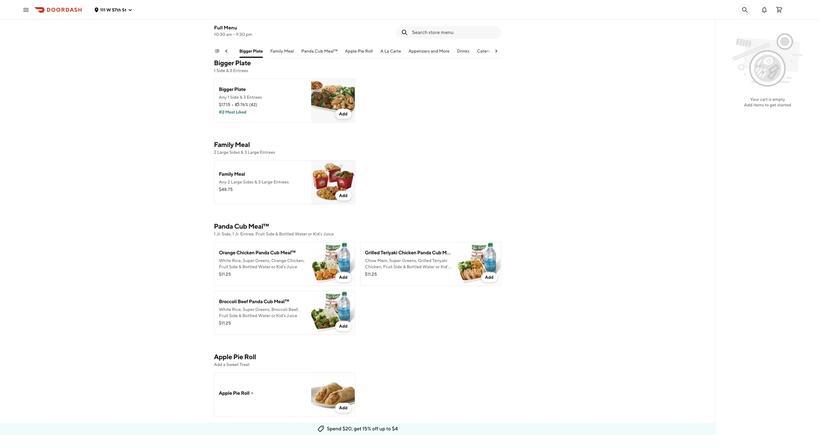 Task type: vqa. For each thing, say whether or not it's contained in the screenshot.
the middle Pie
yes



Task type: locate. For each thing, give the bounding box(es) containing it.
family meal button
[[270, 48, 294, 58]]

bigger up '$17.15 •'
[[219, 86, 234, 92]]

$11.25 for broccoli beef panda cub meal™
[[219, 321, 231, 326]]

bigger down pm
[[240, 49, 252, 54]]

1 vertical spatial bigger
[[214, 59, 234, 67]]

rice, inside broccoli beef panda cub meal™ white rice, super greens, broccoli beef, fruit side & bottled water or kid's juice $11.25
[[232, 307, 242, 312]]

0 vertical spatial rice,
[[232, 258, 242, 263]]

0 horizontal spatial jr.
[[217, 232, 221, 237]]

0 vertical spatial grilled
[[365, 250, 380, 256]]

0 vertical spatial roll
[[365, 49, 373, 54]]

jr. left side,
[[217, 232, 221, 237]]

apple pie roll down sweet
[[219, 390, 250, 396]]

liked for #2 most liked
[[236, 110, 247, 115]]

2 rice, from the top
[[232, 307, 242, 312]]

1 vertical spatial any
[[219, 180, 227, 185]]

meal inside family meal button
[[284, 49, 294, 54]]

plate for bigger plate
[[253, 49, 263, 54]]

juice
[[324, 232, 334, 237], [287, 264, 297, 269], [365, 271, 376, 276], [287, 313, 297, 318]]

am
[[226, 32, 232, 37]]

bottled inside panda cub meal™ 1 jr. side, 1 jr. entree, fruit side & bottled water or kid's juice
[[279, 232, 294, 237]]

bigger inside bigger plate any 1 side & 3 entrees
[[219, 86, 234, 92]]

1 vertical spatial apple
[[214, 353, 232, 361]]

&
[[226, 68, 229, 73], [240, 95, 243, 100], [241, 150, 244, 155], [255, 180, 257, 185], [276, 232, 278, 237], [239, 264, 242, 269], [403, 264, 406, 269], [239, 313, 242, 318]]

chicken
[[237, 250, 255, 256], [399, 250, 417, 256]]

add for bigger plate
[[339, 111, 348, 116]]

sides
[[230, 150, 240, 155], [243, 180, 254, 185]]

15%
[[363, 426, 372, 432]]

side
[[217, 68, 225, 73], [230, 95, 239, 100], [266, 232, 275, 237], [229, 264, 238, 269], [394, 264, 403, 269], [229, 313, 238, 318]]

1 vertical spatial liked
[[236, 110, 247, 115]]

3
[[230, 68, 232, 73], [244, 95, 246, 100], [245, 150, 247, 155], [258, 180, 261, 185]]

1 vertical spatial to
[[387, 426, 391, 432]]

1 vertical spatial meal
[[235, 141, 250, 149]]

pie up sweet
[[233, 353, 243, 361]]

add for orange chicken panda cub meal™
[[339, 275, 348, 280]]

0 vertical spatial family
[[270, 49, 283, 54]]

kid's inside panda cub meal™ 1 jr. side, 1 jr. entree, fruit side & bottled water or kid's juice
[[313, 232, 323, 237]]

entrees inside family meal 2 large sides & 3 large entrees
[[260, 150, 275, 155]]

0 vertical spatial orange
[[219, 250, 236, 256]]

•
[[232, 102, 234, 107]]

jr.
[[217, 232, 221, 237], [235, 232, 240, 237]]

0 vertical spatial most
[[225, 28, 234, 33]]

grilled
[[365, 250, 380, 256], [418, 258, 432, 263]]

orange
[[219, 250, 236, 256], [272, 258, 287, 263]]

water inside broccoli beef panda cub meal™ white rice, super greens, broccoli beef, fruit side & bottled water or kid's juice $11.25
[[258, 313, 271, 318]]

family meal image
[[311, 160, 355, 204]]

super down beef
[[243, 307, 255, 312]]

0 horizontal spatial broccoli
[[219, 299, 237, 305]]

meal™ inside grilled teriyaki chicken panda cub meal™ chow mein, super greens, grilled teriyaki chicken, fruit side & bottled water or kid's juice
[[443, 250, 458, 256]]

add for family meal
[[339, 193, 348, 198]]

greens, inside broccoli beef panda cub meal™ white rice, super greens, broccoli beef, fruit side & bottled water or kid's juice $11.25
[[255, 307, 271, 312]]

1 vertical spatial pie
[[233, 353, 243, 361]]

bigger inside 'bigger plate 1 side & 3 entrees'
[[214, 59, 234, 67]]

get
[[770, 102, 777, 107], [354, 426, 362, 432]]

family
[[270, 49, 283, 54], [214, 141, 234, 149], [219, 171, 233, 177]]

1 horizontal spatial teriyaki
[[433, 258, 448, 263]]

0 horizontal spatial chicken,
[[287, 258, 305, 263]]

grilled teriyaki chicken panda cub meal™ image
[[457, 242, 501, 286]]

0 vertical spatial bigger
[[240, 49, 252, 54]]

plate down bigger plate
[[235, 59, 251, 67]]

greens, inside orange chicken panda cub meal™ white rice, super greens, orange chicken, fruit side & bottled water or kid's juice $11.25
[[255, 258, 271, 263]]

or inside grilled teriyaki chicken panda cub meal™ chow mein, super greens, grilled teriyaki chicken, fruit side & bottled water or kid's juice
[[436, 264, 440, 269]]

0 vertical spatial any
[[219, 95, 227, 100]]

2 white from the top
[[219, 307, 231, 312]]

bigger for bigger plate 1 side & 3 entrees
[[214, 59, 234, 67]]

0 horizontal spatial chicken
[[237, 250, 255, 256]]

panda inside panda cub meal™ button
[[302, 49, 314, 54]]

0 vertical spatial broccoli
[[219, 299, 237, 305]]

rice, down beef
[[232, 307, 242, 312]]

teriyaki
[[381, 250, 398, 256], [433, 258, 448, 263]]

apple down 'a'
[[219, 390, 232, 396]]

1 horizontal spatial jr.
[[235, 232, 240, 237]]

rice, inside orange chicken panda cub meal™ white rice, super greens, orange chicken, fruit side & bottled water or kid's juice $11.25
[[232, 258, 242, 263]]

3 inside bigger plate any 1 side & 3 entrees
[[244, 95, 246, 100]]

meal for family meal 2 large sides & 3 large entrees
[[235, 141, 250, 149]]

side inside 'bigger plate 1 side & 3 entrees'
[[217, 68, 225, 73]]

plate for bigger plate 1 side & 3 entrees
[[235, 59, 251, 67]]

chow
[[365, 258, 377, 263]]

chicken,
[[287, 258, 305, 263], [365, 264, 383, 269]]

broccoli beef panda cub meal™ image
[[311, 291, 355, 335]]

entrees inside 'bigger plate 1 side & 3 entrees'
[[233, 68, 248, 73]]

apple inside apple pie roll add a sweet treat
[[214, 353, 232, 361]]

super down entree,
[[243, 258, 255, 263]]

1 horizontal spatial apple pie roll
[[345, 49, 373, 54]]

orange chicken panda cub meal™ image
[[311, 242, 355, 286]]

white for orange chicken panda cub meal™
[[219, 258, 231, 263]]

roll up treat at the left bottom
[[244, 353, 256, 361]]

carte
[[390, 49, 401, 54]]

family for family meal 2 large sides & 3 large entrees
[[214, 141, 234, 149]]

1 jr. from the left
[[217, 232, 221, 237]]

0 vertical spatial to
[[766, 102, 770, 107]]

0 horizontal spatial sides
[[230, 150, 240, 155]]

rice, for chicken
[[232, 258, 242, 263]]

or inside orange chicken panda cub meal™ white rice, super greens, orange chicken, fruit side & bottled water or kid's juice $11.25
[[272, 264, 276, 269]]

side inside grilled teriyaki chicken panda cub meal™ chow mein, super greens, grilled teriyaki chicken, fruit side & bottled water or kid's juice
[[394, 264, 403, 269]]

white inside orange chicken panda cub meal™ white rice, super greens, orange chicken, fruit side & bottled water or kid's juice $11.25
[[219, 258, 231, 263]]

white for broccoli beef panda cub meal™
[[219, 307, 231, 312]]

1 horizontal spatial to
[[766, 102, 770, 107]]

0 vertical spatial chicken,
[[287, 258, 305, 263]]

pie left a
[[358, 49, 365, 54]]

bigger plate 1 side & 3 entrees
[[214, 59, 251, 73]]

grilled teriyaki chicken panda cub meal™ chow mein, super greens, grilled teriyaki chicken, fruit side & bottled water or kid's juice
[[365, 250, 458, 276]]

get left 15% at bottom left
[[354, 426, 362, 432]]

pie down sweet
[[233, 390, 240, 396]]

any inside family meal any 2 large sides & 3 large entrees $48.75
[[219, 180, 227, 185]]

bottled inside broccoli beef panda cub meal™ white rice, super greens, broccoli beef, fruit side & bottled water or kid's juice $11.25
[[243, 313, 258, 318]]

plate
[[222, 49, 232, 54], [253, 49, 263, 54], [235, 59, 251, 67], [234, 86, 246, 92]]

1 vertical spatial orange
[[272, 258, 287, 263]]

& inside grilled teriyaki chicken panda cub meal™ chow mein, super greens, grilled teriyaki chicken, fruit side & bottled water or kid's juice
[[403, 264, 406, 269]]

super right mein,
[[390, 258, 401, 263]]

1 horizontal spatial get
[[770, 102, 777, 107]]

& inside panda cub meal™ 1 jr. side, 1 jr. entree, fruit side & bottled water or kid's juice
[[276, 232, 278, 237]]

2 vertical spatial bigger
[[219, 86, 234, 92]]

meal™ inside broccoli beef panda cub meal™ white rice, super greens, broccoli beef, fruit side & bottled water or kid's juice $11.25
[[274, 299, 289, 305]]

liked right -
[[235, 28, 246, 33]]

panda inside orange chicken panda cub meal™ white rice, super greens, orange chicken, fruit side & bottled water or kid's juice $11.25
[[256, 250, 269, 256]]

add button
[[336, 109, 352, 119], [336, 191, 352, 201], [336, 272, 352, 282], [482, 272, 498, 282], [336, 321, 352, 331], [336, 403, 352, 413]]

add button for orange chicken panda cub meal™
[[336, 272, 352, 282]]

roll
[[365, 49, 373, 54], [244, 353, 256, 361], [241, 390, 250, 396]]

1 vertical spatial apple pie roll
[[219, 390, 250, 396]]

add for grilled teriyaki chicken panda cub meal™
[[485, 275, 494, 280]]

0 vertical spatial 2
[[214, 150, 217, 155]]

any up $17.15
[[219, 95, 227, 100]]

#2 most liked
[[219, 110, 247, 115]]

get down the is
[[770, 102, 777, 107]]

1 vertical spatial rice,
[[232, 307, 242, 312]]

add for broccoli beef panda cub meal™
[[339, 324, 348, 329]]

chicken, inside orange chicken panda cub meal™ white rice, super greens, orange chicken, fruit side & bottled water or kid's juice $11.25
[[287, 258, 305, 263]]

beef
[[238, 299, 248, 305]]

meal
[[284, 49, 294, 54], [235, 141, 250, 149], [234, 171, 245, 177]]

$20,
[[343, 426, 353, 432]]

meal™ inside button
[[324, 49, 338, 54]]

-
[[233, 32, 235, 37]]

most
[[225, 28, 234, 33], [225, 110, 235, 115]]

bigger plate
[[240, 49, 263, 54]]

fruit
[[256, 232, 265, 237], [219, 264, 228, 269], [384, 264, 393, 269], [219, 313, 228, 318]]

1 vertical spatial get
[[354, 426, 362, 432]]

0 vertical spatial get
[[770, 102, 777, 107]]

0 vertical spatial apple
[[345, 49, 357, 54]]

1 horizontal spatial 2
[[228, 180, 230, 185]]

$48.75
[[219, 187, 233, 192]]

spend
[[327, 426, 342, 432]]

$11.25 inside broccoli beef panda cub meal™ white rice, super greens, broccoli beef, fruit side & bottled water or kid's juice $11.25
[[219, 321, 231, 326]]

1 horizontal spatial grilled
[[418, 258, 432, 263]]

add button for broccoli beef panda cub meal™
[[336, 321, 352, 331]]

1 vertical spatial teriyaki
[[433, 258, 448, 263]]

white
[[219, 258, 231, 263], [219, 307, 231, 312]]

open menu image
[[22, 6, 30, 13]]

0 vertical spatial sides
[[230, 150, 240, 155]]

roll down treat at the left bottom
[[241, 390, 250, 396]]

appetizers and more button
[[409, 48, 450, 58]]

76%
[[240, 102, 249, 107]]

& inside broccoli beef panda cub meal™ white rice, super greens, broccoli beef, fruit side & bottled water or kid's juice $11.25
[[239, 313, 242, 318]]

1 vertical spatial 2
[[228, 180, 230, 185]]

meal inside family meal any 2 large sides & 3 large entrees $48.75
[[234, 171, 245, 177]]

any up $48.75
[[219, 180, 227, 185]]

#1
[[219, 28, 224, 33]]

0 vertical spatial white
[[219, 258, 231, 263]]

broccoli
[[219, 299, 237, 305], [272, 307, 288, 312]]

to for up
[[387, 426, 391, 432]]

liked
[[235, 28, 246, 33], [236, 110, 247, 115]]

or inside broccoli beef panda cub meal™ white rice, super greens, broccoli beef, fruit side & bottled water or kid's juice $11.25
[[272, 313, 276, 318]]

2 any from the top
[[219, 180, 227, 185]]

greens,
[[255, 258, 271, 263], [402, 258, 417, 263], [255, 307, 271, 312]]

cub inside panda cub meal™ 1 jr. side, 1 jr. entree, fruit side & bottled water or kid's juice
[[234, 222, 247, 230]]

0 vertical spatial pie
[[358, 49, 365, 54]]

rice, down entree,
[[232, 258, 242, 263]]

2 vertical spatial family
[[219, 171, 233, 177]]

add
[[745, 102, 753, 107], [339, 111, 348, 116], [339, 193, 348, 198], [339, 275, 348, 280], [485, 275, 494, 280], [339, 324, 348, 329], [214, 362, 223, 367], [339, 406, 348, 411]]

plate up 76%
[[234, 86, 246, 92]]

0 vertical spatial apple pie roll
[[345, 49, 373, 54]]

0 horizontal spatial get
[[354, 426, 362, 432]]

large
[[217, 150, 229, 155], [248, 150, 259, 155], [231, 180, 242, 185], [262, 180, 273, 185]]

plate inside 'bigger plate 1 side & 3 entrees'
[[235, 59, 251, 67]]

white inside broccoli beef panda cub meal™ white rice, super greens, broccoli beef, fruit side & bottled water or kid's juice $11.25
[[219, 307, 231, 312]]

any for family
[[219, 180, 227, 185]]

a
[[381, 49, 384, 54]]

roll left a
[[365, 49, 373, 54]]

to
[[766, 102, 770, 107], [387, 426, 391, 432]]

super for broccoli beef panda cub meal™
[[243, 307, 255, 312]]

kid's inside grilled teriyaki chicken panda cub meal™ chow mein, super greens, grilled teriyaki chicken, fruit side & bottled water or kid's juice
[[441, 264, 450, 269]]

family for family meal
[[270, 49, 283, 54]]

fruit inside broccoli beef panda cub meal™ white rice, super greens, broccoli beef, fruit side & bottled water or kid's juice $11.25
[[219, 313, 228, 318]]

$11.25
[[219, 272, 231, 277], [365, 272, 377, 277], [219, 321, 231, 326]]

chicken, inside grilled teriyaki chicken panda cub meal™ chow mein, super greens, grilled teriyaki chicken, fruit side & bottled water or kid's juice
[[365, 264, 383, 269]]

bigger down plate button
[[214, 59, 234, 67]]

side inside orange chicken panda cub meal™ white rice, super greens, orange chicken, fruit side & bottled water or kid's juice $11.25
[[229, 264, 238, 269]]

1 left side,
[[214, 232, 216, 237]]

more
[[439, 49, 450, 54]]

super
[[243, 258, 255, 263], [390, 258, 401, 263], [243, 307, 255, 312]]

1 rice, from the top
[[232, 258, 242, 263]]

family inside family meal any 2 large sides & 3 large entrees $48.75
[[219, 171, 233, 177]]

to down the cart
[[766, 102, 770, 107]]

0 vertical spatial meal
[[284, 49, 294, 54]]

entrees
[[233, 68, 248, 73], [247, 95, 262, 100], [260, 150, 275, 155], [274, 180, 289, 185]]

scroll menu navigation right image
[[494, 49, 499, 54]]

0 vertical spatial liked
[[235, 28, 246, 33]]

plate left family meal
[[253, 49, 263, 54]]

2 vertical spatial meal
[[234, 171, 245, 177]]

apple pie roll left a
[[345, 49, 373, 54]]

2
[[214, 150, 217, 155], [228, 180, 230, 185]]

2 vertical spatial pie
[[233, 390, 240, 396]]

family inside family meal 2 large sides & 3 large entrees
[[214, 141, 234, 149]]

add for apple pie roll
[[339, 406, 348, 411]]

1 vertical spatial roll
[[244, 353, 256, 361]]

to right up
[[387, 426, 391, 432]]

1 up '$17.15 •'
[[228, 95, 229, 100]]

liked down 76%
[[236, 110, 247, 115]]

fruit inside orange chicken panda cub meal™ white rice, super greens, orange chicken, fruit side & bottled water or kid's juice $11.25
[[219, 264, 228, 269]]

drinks
[[457, 49, 470, 54]]

apple left a
[[345, 49, 357, 54]]

drinks button
[[457, 48, 470, 58]]

0 horizontal spatial teriyaki
[[381, 250, 398, 256]]

meal for family meal
[[284, 49, 294, 54]]

1 down show menu categories image
[[214, 68, 216, 73]]

panda
[[302, 49, 314, 54], [214, 222, 233, 230], [256, 250, 269, 256], [418, 250, 432, 256], [249, 299, 263, 305]]

$11.25 inside orange chicken panda cub meal™ white rice, super greens, orange chicken, fruit side & bottled water or kid's juice $11.25
[[219, 272, 231, 277]]

1 any from the top
[[219, 95, 227, 100]]

fruit inside panda cub meal™ 1 jr. side, 1 jr. entree, fruit side & bottled water or kid's juice
[[256, 232, 265, 237]]

0 horizontal spatial to
[[387, 426, 391, 432]]

apple up 'a'
[[214, 353, 232, 361]]

0 horizontal spatial orange
[[219, 250, 236, 256]]

water
[[295, 232, 307, 237], [258, 264, 271, 269], [423, 264, 435, 269], [258, 313, 271, 318]]

broccoli left beef
[[219, 299, 237, 305]]

pie
[[358, 49, 365, 54], [233, 353, 243, 361], [233, 390, 240, 396]]

1 horizontal spatial chicken
[[399, 250, 417, 256]]

super inside orange chicken panda cub meal™ white rice, super greens, orange chicken, fruit side & bottled water or kid's juice $11.25
[[243, 258, 255, 263]]

0 horizontal spatial 2
[[214, 150, 217, 155]]

apple
[[345, 49, 357, 54], [214, 353, 232, 361], [219, 390, 232, 396]]

1 white from the top
[[219, 258, 231, 263]]

1 horizontal spatial sides
[[243, 180, 254, 185]]

any inside bigger plate any 1 side & 3 entrees
[[219, 95, 227, 100]]

jr. left entree,
[[235, 232, 240, 237]]

meal inside family meal 2 large sides & 3 large entrees
[[235, 141, 250, 149]]

greens, inside grilled teriyaki chicken panda cub meal™ chow mein, super greens, grilled teriyaki chicken, fruit side & bottled water or kid's juice
[[402, 258, 417, 263]]

0 items, open order cart image
[[776, 6, 784, 13]]

entrees inside family meal any 2 large sides & 3 large entrees $48.75
[[274, 180, 289, 185]]

$11.25 for orange chicken panda cub meal™
[[219, 272, 231, 277]]

to for items
[[766, 102, 770, 107]]

treat
[[240, 362, 250, 367]]

show menu categories image
[[215, 49, 220, 54]]

1 horizontal spatial chicken,
[[365, 264, 383, 269]]

1 vertical spatial chicken,
[[365, 264, 383, 269]]

2 chicken from the left
[[399, 250, 417, 256]]

1 vertical spatial sides
[[243, 180, 254, 185]]

apple pie roll add a sweet treat
[[214, 353, 256, 367]]

juice inside panda cub meal™ 1 jr. side, 1 jr. entree, fruit side & bottled water or kid's juice
[[324, 232, 334, 237]]

juice inside grilled teriyaki chicken panda cub meal™ chow mein, super greens, grilled teriyaki chicken, fruit side & bottled water or kid's juice
[[365, 271, 376, 276]]

1 chicken from the left
[[237, 250, 255, 256]]

to inside the your cart is empty add items to get started
[[766, 102, 770, 107]]

family for family meal any 2 large sides & 3 large entrees $48.75
[[219, 171, 233, 177]]

1 horizontal spatial broccoli
[[272, 307, 288, 312]]

76% (42)
[[240, 102, 257, 107]]

1 vertical spatial family
[[214, 141, 234, 149]]

meal for family meal any 2 large sides & 3 large entrees $48.75
[[234, 171, 245, 177]]

super inside broccoli beef panda cub meal™ white rice, super greens, broccoli beef, fruit side & bottled water or kid's juice $11.25
[[243, 307, 255, 312]]

a la carte button
[[381, 48, 401, 58]]

bigger plate any 1 side & 3 entrees
[[219, 86, 262, 100]]

broccoli left beef,
[[272, 307, 288, 312]]

family inside button
[[270, 49, 283, 54]]

1 vertical spatial white
[[219, 307, 231, 312]]

0 horizontal spatial grilled
[[365, 250, 380, 256]]

1 vertical spatial most
[[225, 110, 235, 115]]

add button for grilled teriyaki chicken panda cub meal™
[[482, 272, 498, 282]]

plate inside bigger plate any 1 side & 3 entrees
[[234, 86, 246, 92]]

3 inside family meal any 2 large sides & 3 large entrees $48.75
[[258, 180, 261, 185]]



Task type: describe. For each thing, give the bounding box(es) containing it.
meal™ inside orange chicken panda cub meal™ white rice, super greens, orange chicken, fruit side & bottled water or kid's juice $11.25
[[281, 250, 296, 256]]

panda inside grilled teriyaki chicken panda cub meal™ chow mein, super greens, grilled teriyaki chicken, fruit side & bottled water or kid's juice
[[418, 250, 432, 256]]

any for bigger
[[219, 95, 227, 100]]

orange chicken panda cub meal™ white rice, super greens, orange chicken, fruit side & bottled water or kid's juice $11.25
[[219, 250, 305, 277]]

1 vertical spatial broccoli
[[272, 307, 288, 312]]

panda cub meal™ button
[[302, 48, 338, 58]]

juice inside broccoli beef panda cub meal™ white rice, super greens, broccoli beef, fruit side & bottled water or kid's juice $11.25
[[287, 313, 297, 318]]

apple pie roll button
[[345, 48, 373, 58]]

rice, for beef
[[232, 307, 242, 312]]

bigger for bigger plate
[[240, 49, 252, 54]]

add button for family meal
[[336, 191, 352, 201]]

panda cub meal™
[[302, 49, 338, 54]]

kid's inside orange chicken panda cub meal™ white rice, super greens, orange chicken, fruit side & bottled water or kid's juice $11.25
[[276, 264, 286, 269]]

most for #1
[[225, 28, 234, 33]]

cub inside grilled teriyaki chicken panda cub meal™ chow mein, super greens, grilled teriyaki chicken, fruit side & bottled water or kid's juice
[[432, 250, 442, 256]]

your cart is empty add items to get started
[[745, 97, 792, 107]]

10:30
[[214, 32, 225, 37]]

add inside the your cart is empty add items to get started
[[745, 102, 753, 107]]

catering button
[[477, 48, 495, 58]]

bottled inside grilled teriyaki chicken panda cub meal™ chow mein, super greens, grilled teriyaki chicken, fruit side & bottled water or kid's juice
[[407, 264, 422, 269]]

apple inside button
[[345, 49, 357, 54]]

1 inside bigger plate any 1 side & 3 entrees
[[228, 95, 229, 100]]

111 w 57th st
[[100, 7, 126, 12]]

water inside orange chicken panda cub meal™ white rice, super greens, orange chicken, fruit side & bottled water or kid's juice $11.25
[[258, 264, 271, 269]]

side,
[[222, 232, 232, 237]]

(42)
[[249, 102, 257, 107]]

off
[[373, 426, 379, 432]]

chicken inside orange chicken panda cub meal™ white rice, super greens, orange chicken, fruit side & bottled water or kid's juice $11.25
[[237, 250, 255, 256]]

add inside apple pie roll add a sweet treat
[[214, 362, 223, 367]]

greens, for broccoli beef panda cub meal™
[[255, 307, 271, 312]]

& inside family meal 2 large sides & 3 large entrees
[[241, 150, 244, 155]]

plate right show menu categories image
[[222, 49, 232, 54]]

started
[[778, 102, 792, 107]]

side inside panda cub meal™ 1 jr. side, 1 jr. entree, fruit side & bottled water or kid's juice
[[266, 232, 275, 237]]

bigger plate image
[[311, 79, 355, 123]]

0 vertical spatial teriyaki
[[381, 250, 398, 256]]

fruit inside grilled teriyaki chicken panda cub meal™ chow mein, super greens, grilled teriyaki chicken, fruit side & bottled water or kid's juice
[[384, 264, 393, 269]]

& inside orange chicken panda cub meal™ white rice, super greens, orange chicken, fruit side & bottled water or kid's juice $11.25
[[239, 264, 242, 269]]

family meal any 2 large sides & 3 large entrees $48.75
[[219, 171, 289, 192]]

1 horizontal spatial orange
[[272, 258, 287, 263]]

side inside bigger plate any 1 side & 3 entrees
[[230, 95, 239, 100]]

1 vertical spatial grilled
[[418, 258, 432, 263]]

$15.25
[[219, 20, 232, 25]]

a
[[223, 362, 226, 367]]

entree,
[[240, 232, 255, 237]]

broccoli beef panda cub meal™ white rice, super greens, broccoli beef, fruit side & bottled water or kid's juice $11.25
[[219, 299, 299, 326]]

w
[[106, 7, 111, 12]]

add button for bigger plate
[[336, 109, 352, 119]]

pie inside apple pie roll add a sweet treat
[[233, 353, 243, 361]]

water inside panda cub meal™ 1 jr. side, 1 jr. entree, fruit side & bottled water or kid's juice
[[295, 232, 307, 237]]

& inside bigger plate any 1 side & 3 entrees
[[240, 95, 243, 100]]

& inside 'bigger plate 1 side & 3 entrees'
[[226, 68, 229, 73]]

appetizers
[[409, 49, 430, 54]]

roll inside apple pie roll add a sweet treat
[[244, 353, 256, 361]]

cub inside broccoli beef panda cub meal™ white rice, super greens, broccoli beef, fruit side & bottled water or kid's juice $11.25
[[264, 299, 273, 305]]

2 jr. from the left
[[235, 232, 240, 237]]

entrees inside bigger plate any 1 side & 3 entrees
[[247, 95, 262, 100]]

juice inside orange chicken panda cub meal™ white rice, super greens, orange chicken, fruit side & bottled water or kid's juice $11.25
[[287, 264, 297, 269]]

full menu 10:30 am - 9:30 pm
[[214, 25, 252, 37]]

greens, for orange chicken panda cub meal™
[[255, 258, 271, 263]]

side inside broccoli beef panda cub meal™ white rice, super greens, broccoli beef, fruit side & bottled water or kid's juice $11.25
[[229, 313, 238, 318]]

57th
[[112, 7, 121, 12]]

pm
[[246, 32, 252, 37]]

& inside family meal any 2 large sides & 3 large entrees $48.75
[[255, 180, 257, 185]]

la
[[385, 49, 389, 54]]

plate image
[[311, 0, 355, 41]]

cart
[[761, 97, 768, 102]]

1 right side,
[[233, 232, 234, 237]]

sides inside family meal 2 large sides & 3 large entrees
[[230, 150, 240, 155]]

mein,
[[378, 258, 389, 263]]

2 inside family meal any 2 large sides & 3 large entrees $48.75
[[228, 180, 230, 185]]

3 inside 'bigger plate 1 side & 3 entrees'
[[230, 68, 232, 73]]

2 inside family meal 2 large sides & 3 large entrees
[[214, 150, 217, 155]]

add button for apple pie roll
[[336, 403, 352, 413]]

0 horizontal spatial apple pie roll
[[219, 390, 250, 396]]

a la carte
[[381, 49, 401, 54]]

pie inside button
[[358, 49, 365, 54]]

super for orange chicken panda cub meal™
[[243, 258, 255, 263]]

most for #2
[[225, 110, 235, 115]]

plate button
[[222, 48, 232, 58]]

appetizers and more
[[409, 49, 450, 54]]

scroll menu navigation left image
[[224, 49, 229, 54]]

menu
[[224, 25, 237, 31]]

liked for #1 most liked
[[235, 28, 246, 33]]

sweet
[[227, 362, 239, 367]]

9:30
[[236, 32, 245, 37]]

$17.15 •
[[219, 102, 234, 107]]

family meal
[[270, 49, 294, 54]]

2 vertical spatial apple
[[219, 390, 232, 396]]

panda inside broccoli beef panda cub meal™ white rice, super greens, broccoli beef, fruit side & bottled water or kid's juice $11.25
[[249, 299, 263, 305]]

111
[[100, 7, 106, 12]]

get inside the your cart is empty add items to get started
[[770, 102, 777, 107]]

and
[[431, 49, 439, 54]]

cub inside button
[[315, 49, 323, 54]]

bottled inside orange chicken panda cub meal™ white rice, super greens, orange chicken, fruit side & bottled water or kid's juice $11.25
[[243, 264, 258, 269]]

cub inside orange chicken panda cub meal™ white rice, super greens, orange chicken, fruit side & bottled water or kid's juice $11.25
[[270, 250, 280, 256]]

kid's inside broccoli beef panda cub meal™ white rice, super greens, broccoli beef, fruit side & bottled water or kid's juice $11.25
[[276, 313, 286, 318]]

#2
[[219, 110, 225, 115]]

3 inside family meal 2 large sides & 3 large entrees
[[245, 150, 247, 155]]

#1 most liked
[[219, 28, 246, 33]]

111 w 57th st button
[[94, 7, 133, 12]]

catering
[[477, 49, 495, 54]]

panda inside panda cub meal™ 1 jr. side, 1 jr. entree, fruit side & bottled water or kid's juice
[[214, 222, 233, 230]]

plate for bigger plate any 1 side & 3 entrees
[[234, 86, 246, 92]]

water inside grilled teriyaki chicken panda cub meal™ chow mein, super greens, grilled teriyaki chicken, fruit side & bottled water or kid's juice
[[423, 264, 435, 269]]

spend $20, get 15% off up to $4
[[327, 426, 398, 432]]

panda cub meal™ 1 jr. side, 1 jr. entree, fruit side & bottled water or kid's juice
[[214, 222, 334, 237]]

st
[[122, 7, 126, 12]]

is
[[769, 97, 772, 102]]

1 inside 'bigger plate 1 side & 3 entrees'
[[214, 68, 216, 73]]

apple pie roll image
[[311, 373, 355, 417]]

sides inside family meal any 2 large sides & 3 large entrees $48.75
[[243, 180, 254, 185]]

$17.15
[[219, 102, 231, 107]]

beef,
[[289, 307, 299, 312]]

full
[[214, 25, 223, 31]]

bigger for bigger plate any 1 side & 3 entrees
[[219, 86, 234, 92]]

roll inside button
[[365, 49, 373, 54]]

2 vertical spatial roll
[[241, 390, 250, 396]]

or inside panda cub meal™ 1 jr. side, 1 jr. entree, fruit side & bottled water or kid's juice
[[308, 232, 312, 237]]

$4
[[392, 426, 398, 432]]

notification bell image
[[761, 6, 769, 13]]

super inside grilled teriyaki chicken panda cub meal™ chow mein, super greens, grilled teriyaki chicken, fruit side & bottled water or kid's juice
[[390, 258, 401, 263]]

empty
[[773, 97, 786, 102]]

your
[[751, 97, 760, 102]]

up
[[380, 426, 386, 432]]

Item Search search field
[[412, 29, 496, 36]]

items
[[754, 102, 765, 107]]

family meal 2 large sides & 3 large entrees
[[214, 141, 275, 155]]

chicken inside grilled teriyaki chicken panda cub meal™ chow mein, super greens, grilled teriyaki chicken, fruit side & bottled water or kid's juice
[[399, 250, 417, 256]]

meal™ inside panda cub meal™ 1 jr. side, 1 jr. entree, fruit side & bottled water or kid's juice
[[248, 222, 269, 230]]



